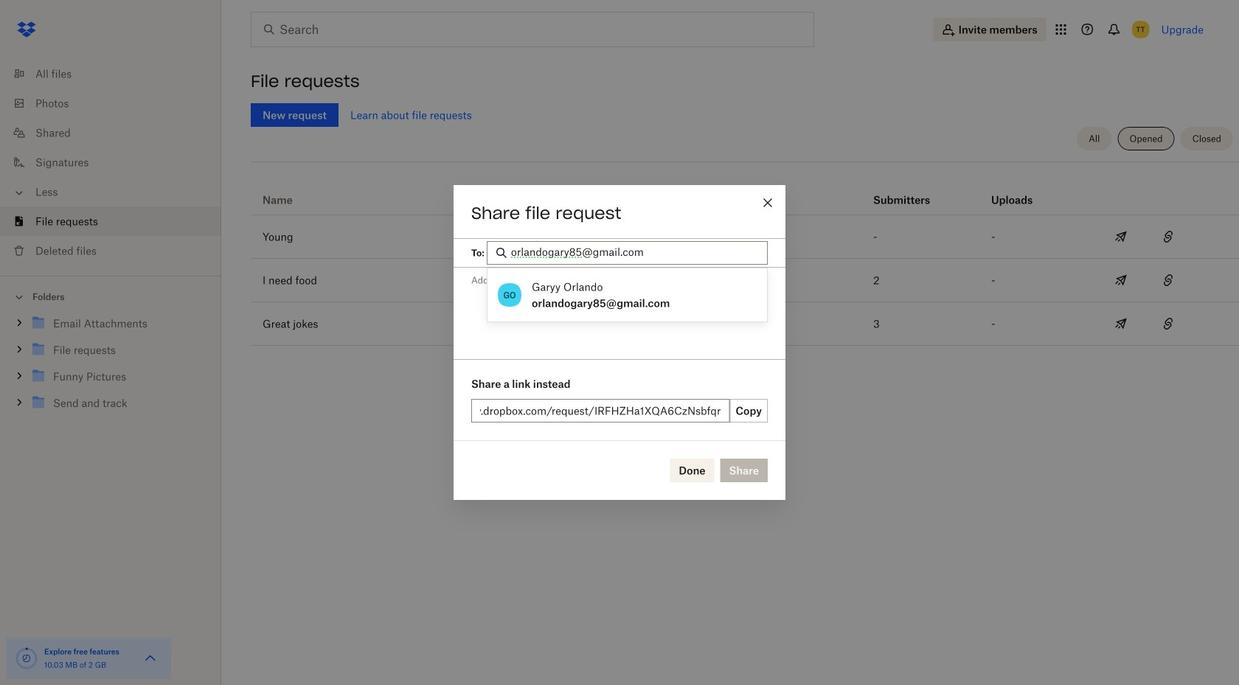 Task type: describe. For each thing, give the bounding box(es) containing it.
copy link image
[[1160, 271, 1177, 289]]

less image
[[12, 186, 27, 200]]

2 copy link image from the top
[[1160, 315, 1177, 333]]

cell for first copy link icon from the top of the page
[[1192, 215, 1239, 258]]

dropbox image
[[12, 15, 41, 44]]

send email image for 2nd copy link icon
[[1112, 315, 1130, 333]]

3 row from the top
[[251, 259, 1239, 302]]

2 row from the top
[[251, 215, 1239, 259]]

Add a message (optional) text field
[[454, 268, 786, 357]]



Task type: vqa. For each thing, say whether or not it's contained in the screenshot.
1st row from the bottom
yes



Task type: locate. For each thing, give the bounding box(es) containing it.
list
[[0, 50, 221, 276]]

copy link image up copy link image
[[1160, 228, 1177, 246]]

copy link image down copy link image
[[1160, 315, 1177, 333]]

row
[[251, 167, 1239, 215], [251, 215, 1239, 259], [251, 259, 1239, 302], [251, 302, 1239, 346]]

0 vertical spatial send email image
[[1112, 228, 1130, 246]]

send email image for first copy link icon from the top of the page
[[1112, 228, 1130, 246]]

pro trial element
[[748, 191, 772, 209]]

1 copy link image from the top
[[1160, 228, 1177, 246]]

1 column header from the left
[[873, 173, 932, 209]]

1 send email image from the top
[[1112, 228, 1130, 246]]

2 column header from the left
[[991, 173, 1050, 209]]

row group
[[251, 215, 1239, 346]]

cell
[[1192, 215, 1239, 258], [1192, 302, 1239, 345]]

None text field
[[480, 403, 721, 419]]

send email image
[[1112, 228, 1130, 246], [1112, 315, 1130, 333]]

group
[[0, 307, 221, 427]]

1 vertical spatial copy link image
[[1160, 315, 1177, 333]]

0 vertical spatial cell
[[1192, 215, 1239, 258]]

send email image down send email image at top right
[[1112, 315, 1130, 333]]

1 vertical spatial send email image
[[1112, 315, 1130, 333]]

cell for 2nd copy link icon
[[1192, 302, 1239, 345]]

copy link image
[[1160, 228, 1177, 246], [1160, 315, 1177, 333]]

dialog
[[454, 185, 786, 500]]

send email image
[[1112, 271, 1130, 289]]

0 vertical spatial copy link image
[[1160, 228, 1177, 246]]

1 vertical spatial cell
[[1192, 302, 1239, 345]]

table
[[251, 167, 1239, 346]]

option
[[488, 274, 767, 316]]

2 cell from the top
[[1192, 302, 1239, 345]]

0 horizontal spatial column header
[[873, 173, 932, 209]]

send email image up send email image at top right
[[1112, 228, 1130, 246]]

list item
[[0, 207, 221, 236]]

column header
[[873, 173, 932, 209], [991, 173, 1050, 209]]

1 row from the top
[[251, 167, 1239, 215]]

4 row from the top
[[251, 302, 1239, 346]]

Contact input text field
[[511, 244, 761, 260]]

1 cell from the top
[[1192, 215, 1239, 258]]

2 send email image from the top
[[1112, 315, 1130, 333]]

1 horizontal spatial column header
[[991, 173, 1050, 209]]



